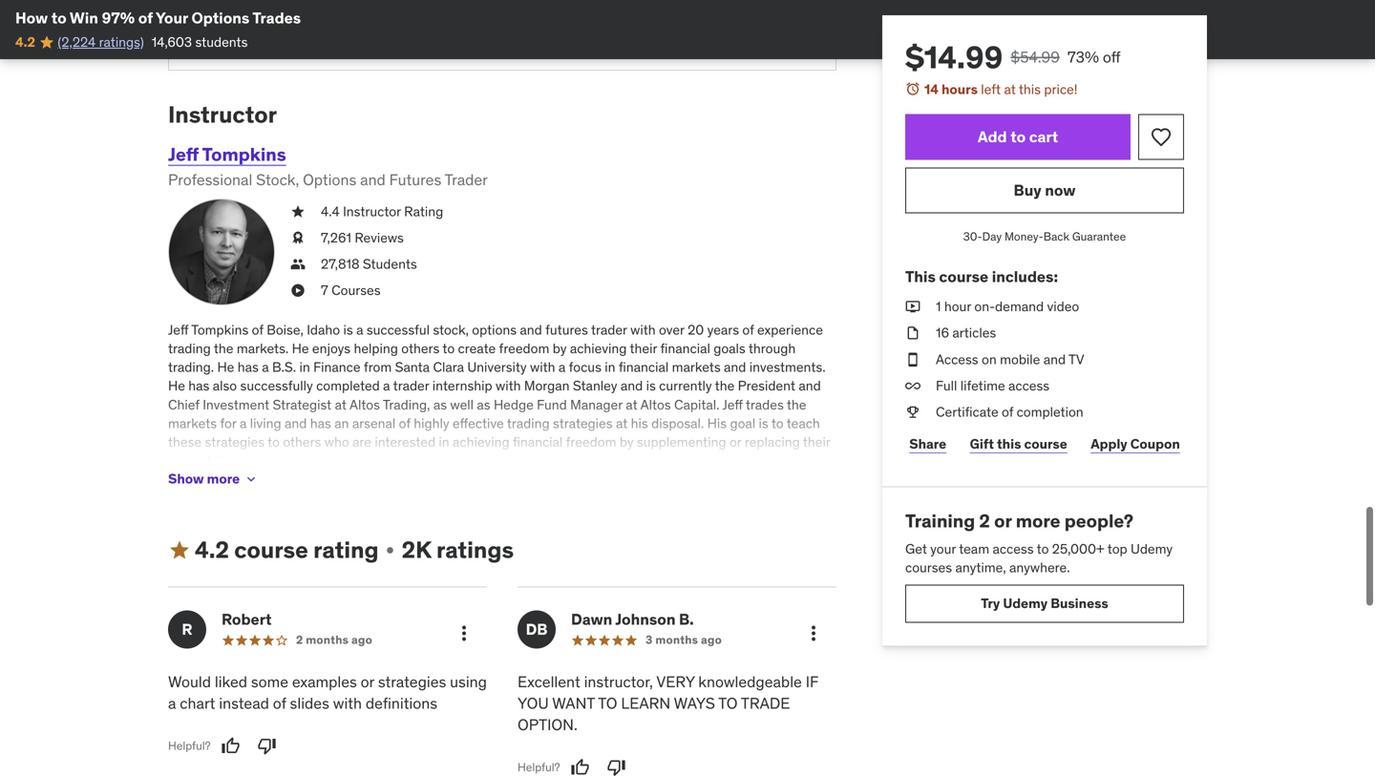 Task type: describe. For each thing, give the bounding box(es) containing it.
a up helping
[[356, 321, 363, 338]]

wishlist image
[[1150, 126, 1173, 149]]

0 vertical spatial this
[[1019, 81, 1041, 98]]

medium image
[[168, 539, 191, 562]]

2 to from the left
[[718, 694, 738, 713]]

0 vertical spatial strategies
[[553, 415, 613, 432]]

anywhere.
[[1009, 559, 1070, 576]]

replacing
[[745, 433, 800, 451]]

a left focus on the top left
[[559, 359, 566, 376]]

students
[[363, 256, 417, 273]]

video
[[1047, 298, 1079, 315]]

and inside jeff tompkins professional stock, options and futures trader
[[360, 170, 386, 190]]

a right the for
[[240, 415, 247, 432]]

disposal.
[[651, 415, 704, 432]]

options inside jeff tompkins professional stock, options and futures trader
[[303, 170, 356, 190]]

2 as from the left
[[477, 396, 490, 413]]

buy now
[[1014, 180, 1076, 200]]

apply
[[1091, 436, 1127, 453]]

1 vertical spatial achieving
[[453, 433, 510, 451]]

xsmall image for 7,261 reviews
[[290, 229, 306, 247]]

training
[[905, 510, 975, 532]]

stanley
[[573, 377, 617, 395]]

full
[[936, 377, 957, 394]]

team
[[959, 540, 989, 558]]

additional actions for review by dawn johnson b. image
[[802, 622, 825, 645]]

tompkins for jeff tompkins professional stock, options and futures trader
[[202, 143, 286, 166]]

university
[[467, 359, 527, 376]]

try udemy business link
[[905, 585, 1184, 623]]

apply coupon
[[1091, 436, 1180, 453]]

1 horizontal spatial xsmall image
[[905, 377, 921, 395]]

to up clara on the left of the page
[[443, 340, 455, 357]]

14,603 students
[[152, 33, 248, 51]]

more inside training 2 or more people? get your team access to 25,000+ top udemy courses anytime, anywhere.
[[1016, 510, 1060, 532]]

xsmall image for 16 articles
[[905, 324, 921, 343]]

of left your
[[138, 8, 153, 28]]

add to cart
[[978, 127, 1058, 147]]

buy
[[1014, 180, 1042, 200]]

experience
[[757, 321, 823, 338]]

manager
[[570, 396, 623, 413]]

well
[[450, 396, 474, 413]]

0 vertical spatial financial
[[660, 340, 710, 357]]

xsmall image for access on mobile and tv
[[905, 350, 921, 369]]

effective
[[453, 415, 504, 432]]

get
[[905, 540, 927, 558]]

to down living
[[268, 433, 280, 451]]

helping
[[354, 340, 398, 357]]

also
[[213, 377, 237, 395]]

of up 'interested'
[[399, 415, 410, 432]]

or inside training 2 or more people? get your team access to 25,000+ top udemy courses anytime, anywhere.
[[994, 510, 1012, 532]]

day
[[982, 229, 1002, 244]]

xsmall image for 7 courses
[[290, 281, 306, 300]]

0 horizontal spatial trader
[[393, 377, 429, 395]]

excellent instructor, very knowledgeable if you want to learn ways to trade option.
[[518, 672, 818, 735]]

instead
[[219, 694, 269, 713]]

demand
[[995, 298, 1044, 315]]

this course includes:
[[905, 267, 1058, 286]]

living
[[250, 415, 281, 432]]

jeff tompkins image
[[168, 199, 275, 305]]

investments.
[[749, 359, 826, 376]]

rating
[[404, 203, 443, 220]]

months for examples
[[306, 633, 349, 648]]

at up the an
[[335, 396, 347, 413]]

access inside training 2 or more people? get your team access to 25,000+ top udemy courses anytime, anywhere.
[[993, 540, 1034, 558]]

certificate
[[936, 403, 999, 421]]

with inside would liked some examples or strategies using a chart instead of slides with definitions
[[333, 694, 362, 713]]

1 vertical spatial this
[[997, 436, 1021, 453]]

a inside would liked some examples or strategies using a chart instead of slides with definitions
[[168, 694, 176, 713]]

0 vertical spatial by
[[553, 340, 567, 357]]

0 vertical spatial options
[[192, 8, 250, 28]]

his
[[707, 415, 727, 432]]

1 vertical spatial their
[[803, 433, 830, 451]]

27,818 students
[[321, 256, 417, 273]]

1 vertical spatial 2
[[296, 633, 303, 648]]

2 vertical spatial jeff
[[722, 396, 743, 413]]

robert
[[222, 610, 272, 629]]

internship
[[432, 377, 492, 395]]

2 vertical spatial he
[[168, 377, 185, 395]]

0 horizontal spatial their
[[630, 340, 657, 357]]

income.
[[215, 452, 262, 469]]

with up hedge
[[496, 377, 521, 395]]

14 hours left at this price!
[[924, 81, 1078, 98]]

trades
[[252, 8, 301, 28]]

$44.97
[[239, 12, 300, 35]]

an
[[334, 415, 349, 432]]

years
[[707, 321, 739, 338]]

enjoys
[[312, 340, 351, 357]]

mark review by robert as unhelpful image
[[257, 737, 277, 756]]

strategies inside would liked some examples or strategies using a chart instead of slides with definitions
[[378, 672, 446, 692]]

or inside jeff tompkins of boise, idaho is a successful stock, options and futures trader with over 20 years of experience trading the markets. he enjoys helping others to create freedom by achieving their financial goals through trading. he has a b.s. in finance from santa clara university with a focus in financial markets and investments. he has also successfully completed a trader internship with morgan stanley and is currently the president and chief investment strategist at altos trading, as well as hedge fund manager at altos capital. jeff trades the markets for a living and has an arsenal of highly effective trading strategies at his disposal. his goal is to teach these strategies to others who are interested in achieving financial freedom by supplementing or replacing their current income.
[[730, 433, 741, 451]]

courses
[[905, 559, 952, 576]]

futures
[[389, 170, 441, 190]]

examples
[[292, 672, 357, 692]]

1 horizontal spatial in
[[439, 433, 449, 451]]

1 vertical spatial xsmall image
[[383, 543, 398, 558]]

2 altos from the left
[[640, 396, 671, 413]]

and left tv
[[1044, 351, 1066, 368]]

0 horizontal spatial others
[[283, 433, 321, 451]]

ways
[[674, 694, 715, 713]]

16
[[936, 324, 949, 342]]

1 horizontal spatial markets
[[672, 359, 721, 376]]

santa
[[395, 359, 430, 376]]

share
[[909, 436, 947, 453]]

completion
[[1017, 403, 1084, 421]]

who
[[324, 433, 349, 451]]

option.
[[518, 715, 578, 735]]

with up morgan
[[530, 359, 555, 376]]

0 horizontal spatial udemy
[[1003, 595, 1048, 612]]

show more
[[168, 470, 240, 487]]

1 as from the left
[[433, 396, 447, 413]]

your
[[156, 8, 188, 28]]

gift
[[970, 436, 994, 453]]

left
[[981, 81, 1001, 98]]

1 horizontal spatial instructor
[[343, 203, 401, 220]]

helpful? for excellent instructor, very knowledgeable if you want to learn ways to trade option.
[[518, 760, 560, 775]]

markets.
[[237, 340, 289, 357]]

0 vertical spatial has
[[238, 359, 259, 376]]

2 vertical spatial financial
[[513, 433, 563, 451]]

2 horizontal spatial in
[[605, 359, 615, 376]]

successfully
[[240, 377, 313, 395]]

money-
[[1005, 229, 1044, 244]]

these
[[168, 433, 202, 451]]

1 vertical spatial trading
[[507, 415, 550, 432]]

teach
[[787, 415, 820, 432]]

0 vertical spatial he
[[292, 340, 309, 357]]

would liked some examples or strategies using a chart instead of slides with definitions
[[168, 672, 487, 713]]

ago for knowledgeable
[[701, 633, 722, 648]]

0 horizontal spatial strategies
[[205, 433, 265, 451]]

your
[[930, 540, 956, 558]]

alarm image
[[905, 81, 921, 96]]

on-
[[974, 298, 995, 315]]

training 2 or more people? get your team access to 25,000+ top udemy courses anytime, anywhere.
[[905, 510, 1173, 576]]

how to win 97% of your options trades
[[15, 8, 301, 28]]

certificate of completion
[[936, 403, 1084, 421]]

idaho is
[[307, 321, 353, 338]]

and right the stanley
[[621, 377, 643, 395]]

back
[[1044, 229, 1069, 244]]

1 horizontal spatial trader
[[591, 321, 627, 338]]

to inside training 2 or more people? get your team access to 25,000+ top udemy courses anytime, anywhere.
[[1037, 540, 1049, 558]]

0 vertical spatial access
[[1008, 377, 1050, 394]]

for
[[220, 415, 236, 432]]

total: $44.97
[[192, 12, 300, 35]]

top
[[1108, 540, 1127, 558]]

full lifetime access
[[936, 377, 1050, 394]]

guarantee
[[1072, 229, 1126, 244]]

0 horizontal spatial trading
[[168, 340, 211, 357]]

4.2 for 4.2 course rating
[[195, 536, 229, 564]]

0 vertical spatial instructor
[[168, 100, 277, 129]]

now
[[1045, 180, 1076, 200]]

people?
[[1065, 510, 1134, 532]]

mark review by robert as helpful image
[[221, 737, 240, 756]]

of inside would liked some examples or strategies using a chart instead of slides with definitions
[[273, 694, 286, 713]]



Task type: locate. For each thing, give the bounding box(es) containing it.
xsmall image for 4.4 instructor rating
[[290, 202, 306, 221]]

1 vertical spatial instructor
[[343, 203, 401, 220]]

2 up team
[[979, 510, 990, 532]]

b.s.
[[272, 359, 296, 376]]

hours
[[942, 81, 978, 98]]

2
[[979, 510, 990, 532], [296, 633, 303, 648]]

the up the capital.
[[715, 377, 735, 395]]

professional
[[168, 170, 252, 190]]

xsmall image left the 2k
[[383, 543, 398, 558]]

a left chart
[[168, 694, 176, 713]]

show
[[168, 470, 204, 487]]

1 horizontal spatial 4.2
[[195, 536, 229, 564]]

learn
[[621, 694, 671, 713]]

2 horizontal spatial has
[[310, 415, 331, 432]]

has
[[238, 359, 259, 376], [188, 377, 209, 395], [310, 415, 331, 432]]

at right left at the top right of page
[[1004, 81, 1016, 98]]

and down strategist
[[285, 415, 307, 432]]

2 horizontal spatial strategies
[[553, 415, 613, 432]]

course inside gift this course link
[[1024, 436, 1067, 453]]

mark review by dawn johnson b. as helpful image
[[571, 758, 590, 776]]

at up his
[[626, 396, 638, 413]]

capital.
[[674, 396, 720, 413]]

try udemy business
[[981, 595, 1108, 612]]

0 horizontal spatial helpful?
[[168, 739, 211, 754]]

0 horizontal spatial to
[[598, 694, 617, 713]]

instructor up jeff tompkins link
[[168, 100, 277, 129]]

as up effective
[[477, 396, 490, 413]]

1 horizontal spatial ago
[[701, 633, 722, 648]]

the up teach
[[787, 396, 806, 413]]

others up santa
[[401, 340, 440, 357]]

tompkins inside jeff tompkins of boise, idaho is a successful stock, options and futures trader with over 20 years of experience trading the markets. he enjoys helping others to create freedom by achieving their financial goals through trading. he has a b.s. in finance from santa clara university with a focus in financial markets and investments. he has also successfully completed a trader internship with morgan stanley and is currently the president and chief investment strategist at altos trading, as well as hedge fund manager at altos capital. jeff trades the markets for a living and has an arsenal of highly effective trading strategies at his disposal. his goal is to teach these strategies to others who are interested in achieving financial freedom by supplementing or replacing their current income.
[[191, 321, 249, 338]]

of down some
[[273, 694, 286, 713]]

apply coupon button
[[1087, 425, 1184, 464]]

financial down 20
[[660, 340, 710, 357]]

of down full lifetime access
[[1002, 403, 1013, 421]]

reviews
[[355, 229, 404, 246]]

1 months from the left
[[306, 633, 349, 648]]

2 vertical spatial has
[[310, 415, 331, 432]]

investment
[[203, 396, 269, 413]]

0 vertical spatial udemy
[[1131, 540, 1173, 558]]

morgan
[[524, 377, 570, 395]]

1 horizontal spatial 2
[[979, 510, 990, 532]]

jeff for jeff tompkins of boise, idaho is a successful stock, options and futures trader with over 20 years of experience trading the markets. he enjoys helping others to create freedom by achieving their financial goals through trading. he has a b.s. in finance from santa clara university with a focus in financial markets and investments. he has also successfully completed a trader internship with morgan stanley and is currently the president and chief investment strategist at altos trading, as well as hedge fund manager at altos capital. jeff trades the markets for a living and has an arsenal of highly effective trading strategies at his disposal. his goal is to teach these strategies to others who are interested in achieving financial freedom by supplementing or replacing their current income.
[[168, 321, 188, 338]]

1 vertical spatial jeff
[[168, 321, 188, 338]]

you
[[518, 694, 549, 713]]

0 vertical spatial helpful?
[[168, 739, 211, 754]]

1 vertical spatial access
[[993, 540, 1034, 558]]

trader
[[591, 321, 627, 338], [393, 377, 429, 395]]

1 horizontal spatial trading
[[507, 415, 550, 432]]

0 vertical spatial 2
[[979, 510, 990, 532]]

additional actions for review by robert image
[[453, 622, 476, 645]]

0 horizontal spatial xsmall image
[[383, 543, 398, 558]]

has down trading.
[[188, 377, 209, 395]]

1 ago from the left
[[351, 633, 372, 648]]

total:
[[192, 12, 235, 35]]

a left b.s.
[[262, 359, 269, 376]]

xsmall image
[[290, 202, 306, 221], [290, 229, 306, 247], [290, 255, 306, 274], [290, 281, 306, 300], [905, 298, 921, 316], [905, 324, 921, 343], [905, 350, 921, 369], [905, 403, 921, 422], [244, 472, 259, 487]]

0 vertical spatial trading
[[168, 340, 211, 357]]

of
[[138, 8, 153, 28], [252, 321, 263, 338], [742, 321, 754, 338], [1002, 403, 1013, 421], [399, 415, 410, 432], [273, 694, 286, 713]]

1 horizontal spatial their
[[803, 433, 830, 451]]

gift this course
[[970, 436, 1067, 453]]

ago up examples
[[351, 633, 372, 648]]

options up 4.4
[[303, 170, 356, 190]]

1 horizontal spatial months
[[655, 633, 698, 648]]

instructor up reviews on the top left
[[343, 203, 401, 220]]

16 articles
[[936, 324, 996, 342]]

to up the anywhere.
[[1037, 540, 1049, 558]]

course for includes:
[[939, 267, 988, 286]]

supplementing
[[637, 433, 726, 451]]

he up also
[[217, 359, 234, 376]]

xsmall image inside show more button
[[244, 472, 259, 487]]

jeff up 'professional'
[[168, 143, 199, 166]]

1 horizontal spatial or
[[730, 433, 741, 451]]

0 horizontal spatial or
[[361, 672, 374, 692]]

2 months from the left
[[655, 633, 698, 648]]

want
[[552, 694, 595, 713]]

mark review by dawn johnson b. as unhelpful image
[[607, 758, 626, 776]]

1 vertical spatial udemy
[[1003, 595, 1048, 612]]

0 vertical spatial others
[[401, 340, 440, 357]]

altos
[[349, 396, 380, 413], [640, 396, 671, 413]]

financial down fund
[[513, 433, 563, 451]]

xsmall image for certificate of completion
[[905, 403, 921, 422]]

and left the futures
[[520, 321, 542, 338]]

to inside button
[[1011, 127, 1026, 147]]

1 vertical spatial is
[[759, 415, 768, 432]]

1 vertical spatial 4.2
[[195, 536, 229, 564]]

0 vertical spatial tompkins
[[202, 143, 286, 166]]

0 horizontal spatial months
[[306, 633, 349, 648]]

0 horizontal spatial in
[[299, 359, 310, 376]]

1 to from the left
[[598, 694, 617, 713]]

0 horizontal spatial is
[[646, 377, 656, 395]]

access
[[936, 351, 978, 368]]

or down goal at the bottom of page
[[730, 433, 741, 451]]

xsmall image left full
[[905, 377, 921, 395]]

more inside show more button
[[207, 470, 240, 487]]

0 vertical spatial freedom
[[499, 340, 549, 357]]

2 inside training 2 or more people? get your team access to 25,000+ top udemy courses anytime, anywhere.
[[979, 510, 990, 532]]

0 vertical spatial xsmall image
[[905, 377, 921, 395]]

the
[[214, 340, 233, 357], [715, 377, 735, 395], [787, 396, 806, 413]]

by
[[553, 340, 567, 357], [620, 433, 634, 451]]

trading.
[[168, 359, 214, 376]]

boise,
[[267, 321, 304, 338]]

1 vertical spatial by
[[620, 433, 634, 451]]

in
[[299, 359, 310, 376], [605, 359, 615, 376], [439, 433, 449, 451]]

0 vertical spatial is
[[646, 377, 656, 395]]

0 horizontal spatial markets
[[168, 415, 217, 432]]

1 vertical spatial options
[[303, 170, 356, 190]]

1 vertical spatial helpful?
[[518, 760, 560, 775]]

2 vertical spatial or
[[361, 672, 374, 692]]

0 horizontal spatial altos
[[349, 396, 380, 413]]

b.
[[679, 610, 694, 629]]

months for knowledgeable
[[655, 633, 698, 648]]

2 horizontal spatial he
[[292, 340, 309, 357]]

tompkins up stock,
[[202, 143, 286, 166]]

1 horizontal spatial to
[[718, 694, 738, 713]]

markets
[[672, 359, 721, 376], [168, 415, 217, 432]]

(2,224
[[58, 33, 96, 51]]

xsmall image
[[905, 377, 921, 395], [383, 543, 398, 558]]

from
[[364, 359, 392, 376]]

udemy
[[1131, 540, 1173, 558], [1003, 595, 1048, 612]]

tv
[[1069, 351, 1084, 368]]

7,261
[[321, 229, 351, 246]]

1 horizontal spatial has
[[238, 359, 259, 376]]

1 horizontal spatial options
[[303, 170, 356, 190]]

1 horizontal spatial helpful?
[[518, 760, 560, 775]]

strategies down manager
[[553, 415, 613, 432]]

0 vertical spatial or
[[730, 433, 741, 451]]

0 horizontal spatial has
[[188, 377, 209, 395]]

access down mobile
[[1008, 377, 1050, 394]]

are
[[352, 433, 371, 451]]

jeff up trading.
[[168, 321, 188, 338]]

jeff for jeff tompkins professional stock, options and futures trader
[[168, 143, 199, 166]]

helpful? left mark review by robert as helpful image
[[168, 739, 211, 754]]

xsmall image left 7
[[290, 281, 306, 300]]

xsmall image for 1 hour on-demand video
[[905, 298, 921, 316]]

udemy inside training 2 or more people? get your team access to 25,000+ top udemy courses anytime, anywhere.
[[1131, 540, 1173, 558]]

has left the an
[[310, 415, 331, 432]]

with
[[630, 321, 656, 338], [530, 359, 555, 376], [496, 377, 521, 395], [333, 694, 362, 713]]

of right years
[[742, 321, 754, 338]]

show more button
[[168, 460, 259, 498]]

or up anytime,
[[994, 510, 1012, 532]]

2 vertical spatial strategies
[[378, 672, 446, 692]]

1 vertical spatial financial
[[619, 359, 669, 376]]

xsmall image left 16 at the top of page
[[905, 324, 921, 343]]

over
[[659, 321, 684, 338]]

4.2 right medium image
[[195, 536, 229, 564]]

1 altos from the left
[[349, 396, 380, 413]]

jeff tompkins of boise, idaho is a successful stock, options and futures trader with over 20 years of experience trading the markets. he enjoys helping others to create freedom by achieving their financial goals through trading. he has a b.s. in finance from santa clara university with a focus in financial markets and investments. he has also successfully completed a trader internship with morgan stanley and is currently the president and chief investment strategist at altos trading, as well as hedge fund manager at altos capital. jeff trades the markets for a living and has an arsenal of highly effective trading strategies at his disposal. his goal is to teach these strategies to others who are interested in achieving financial freedom by supplementing or replacing their current income.
[[168, 321, 830, 469]]

73%
[[1068, 47, 1099, 67]]

0 vertical spatial course
[[939, 267, 988, 286]]

1 vertical spatial course
[[1024, 436, 1067, 453]]

he up chief on the left bottom of page
[[168, 377, 185, 395]]

course for rating
[[234, 536, 308, 564]]

udemy right try
[[1003, 595, 1048, 612]]

has down markets.
[[238, 359, 259, 376]]

president
[[738, 377, 795, 395]]

1
[[936, 298, 941, 315]]

1 vertical spatial or
[[994, 510, 1012, 532]]

as up highly
[[433, 396, 447, 413]]

2 horizontal spatial or
[[994, 510, 1012, 532]]

liked
[[215, 672, 247, 692]]

to up the replacing
[[771, 415, 784, 432]]

finance
[[313, 359, 361, 376]]

course up robert
[[234, 536, 308, 564]]

of up markets.
[[252, 321, 263, 338]]

jeff up goal at the bottom of page
[[722, 396, 743, 413]]

trader right the futures
[[591, 321, 627, 338]]

excellent
[[518, 672, 580, 692]]

trader
[[445, 170, 488, 190]]

more down income. on the bottom of page
[[207, 470, 240, 487]]

and down investments.
[[799, 377, 821, 395]]

a down from
[[383, 377, 390, 395]]

ago for examples
[[351, 633, 372, 648]]

achieving up focus on the top left
[[570, 340, 627, 357]]

coupon
[[1130, 436, 1180, 453]]

access
[[1008, 377, 1050, 394], [993, 540, 1034, 558]]

tompkins for jeff tompkins of boise, idaho is a successful stock, options and futures trader with over 20 years of experience trading the markets. he enjoys helping others to create freedom by achieving their financial goals through trading. he has a b.s. in finance from santa clara university with a focus in financial markets and investments. he has also successfully completed a trader internship with morgan stanley and is currently the president and chief investment strategist at altos trading, as well as hedge fund manager at altos capital. jeff trades the markets for a living and has an arsenal of highly effective trading strategies at his disposal. his goal is to teach these strategies to others who are interested in achieving financial freedom by supplementing or replacing their current income.
[[191, 321, 249, 338]]

2 horizontal spatial the
[[787, 396, 806, 413]]

helpful? left mark review by dawn johnson b. as helpful image
[[518, 760, 560, 775]]

anytime,
[[955, 559, 1006, 576]]

2 horizontal spatial course
[[1024, 436, 1067, 453]]

1 horizontal spatial more
[[1016, 510, 1060, 532]]

ago up knowledgeable
[[701, 633, 722, 648]]

this left price!
[[1019, 81, 1041, 98]]

2 ago from the left
[[701, 633, 722, 648]]

1 horizontal spatial strategies
[[378, 672, 446, 692]]

7
[[321, 282, 328, 299]]

1 vertical spatial strategies
[[205, 433, 265, 451]]

strategist
[[273, 396, 332, 413]]

others
[[401, 340, 440, 357], [283, 433, 321, 451]]

to left cart
[[1011, 127, 1026, 147]]

0 vertical spatial markets
[[672, 359, 721, 376]]

2 up examples
[[296, 633, 303, 648]]

months down 'b.'
[[655, 633, 698, 648]]

or inside would liked some examples or strategies using a chart instead of slides with definitions
[[361, 672, 374, 692]]

he down boise,
[[292, 340, 309, 357]]

arsenal
[[352, 415, 396, 432]]

in up the stanley
[[605, 359, 615, 376]]

1 horizontal spatial by
[[620, 433, 634, 451]]

instructor,
[[584, 672, 653, 692]]

xsmall image for 27,818 students
[[290, 255, 306, 274]]

freedom up "university"
[[499, 340, 549, 357]]

1 vertical spatial freedom
[[566, 433, 616, 451]]

0 horizontal spatial more
[[207, 470, 240, 487]]

tompkins inside jeff tompkins professional stock, options and futures trader
[[202, 143, 286, 166]]

1 vertical spatial he
[[217, 359, 234, 376]]

course
[[939, 267, 988, 286], [1024, 436, 1067, 453], [234, 536, 308, 564]]

4.2 down the how
[[15, 33, 35, 51]]

financial up currently
[[619, 359, 669, 376]]

0 vertical spatial their
[[630, 340, 657, 357]]

is left currently
[[646, 377, 656, 395]]

currently
[[659, 377, 712, 395]]

is down trades
[[759, 415, 768, 432]]

courses
[[331, 282, 381, 299]]

1 vertical spatial more
[[1016, 510, 1060, 532]]

1 vertical spatial the
[[715, 377, 735, 395]]

this right gift
[[997, 436, 1021, 453]]

xsmall image up 'share'
[[905, 403, 921, 422]]

a
[[356, 321, 363, 338], [262, 359, 269, 376], [559, 359, 566, 376], [383, 377, 390, 395], [240, 415, 247, 432], [168, 694, 176, 713]]

articles
[[952, 324, 996, 342]]

in down highly
[[439, 433, 449, 451]]

trading down hedge
[[507, 415, 550, 432]]

and down goals
[[724, 359, 746, 376]]

freedom down manager
[[566, 433, 616, 451]]

by down his
[[620, 433, 634, 451]]

to left win
[[51, 8, 67, 28]]

xsmall image left 7,261
[[290, 229, 306, 247]]

14,603
[[152, 33, 192, 51]]

udemy right 'top'
[[1131, 540, 1173, 558]]

$14.99
[[905, 38, 1003, 76]]

1 horizontal spatial others
[[401, 340, 440, 357]]

focus
[[569, 359, 602, 376]]

1 horizontal spatial freedom
[[566, 433, 616, 451]]

jeff inside jeff tompkins professional stock, options and futures trader
[[168, 143, 199, 166]]

1 horizontal spatial achieving
[[570, 340, 627, 357]]

1 horizontal spatial course
[[939, 267, 988, 286]]

1 horizontal spatial is
[[759, 415, 768, 432]]

1 horizontal spatial as
[[477, 396, 490, 413]]

0 vertical spatial the
[[214, 340, 233, 357]]

using
[[450, 672, 487, 692]]

0 horizontal spatial 4.2
[[15, 33, 35, 51]]

with left over
[[630, 321, 656, 338]]

(2,224 ratings)
[[58, 33, 144, 51]]

strategies up income. on the bottom of page
[[205, 433, 265, 451]]

strategies up "definitions"
[[378, 672, 446, 692]]

0 horizontal spatial freedom
[[499, 340, 549, 357]]

30-
[[963, 229, 982, 244]]

months up examples
[[306, 633, 349, 648]]

or up "definitions"
[[361, 672, 374, 692]]

course down the completion
[[1024, 436, 1067, 453]]

1 horizontal spatial the
[[715, 377, 735, 395]]

to down knowledgeable
[[718, 694, 738, 713]]

markets up the these
[[168, 415, 217, 432]]

gift this course link
[[966, 425, 1071, 464]]

xsmall image left 27,818
[[290, 255, 306, 274]]

achieving down effective
[[453, 433, 510, 451]]

4.2 for 4.2
[[15, 33, 35, 51]]

win
[[70, 8, 98, 28]]

1 horizontal spatial he
[[217, 359, 234, 376]]

create
[[458, 340, 496, 357]]

1 horizontal spatial altos
[[640, 396, 671, 413]]

by down the futures
[[553, 340, 567, 357]]

xsmall image down income. on the bottom of page
[[244, 472, 259, 487]]

0 vertical spatial jeff
[[168, 143, 199, 166]]

interested
[[375, 433, 436, 451]]

markets up currently
[[672, 359, 721, 376]]

or
[[730, 433, 741, 451], [994, 510, 1012, 532], [361, 672, 374, 692]]

rating
[[313, 536, 379, 564]]

hedge
[[494, 396, 534, 413]]

trader down santa
[[393, 377, 429, 395]]

in right b.s.
[[299, 359, 310, 376]]

price!
[[1044, 81, 1078, 98]]

0 horizontal spatial 2
[[296, 633, 303, 648]]

jeff
[[168, 143, 199, 166], [168, 321, 188, 338], [722, 396, 743, 413]]

tompkins up markets.
[[191, 321, 249, 338]]

with down examples
[[333, 694, 362, 713]]

helpful? for would liked some examples or strategies using a chart instead of slides with definitions
[[168, 739, 211, 754]]

0 horizontal spatial he
[[168, 377, 185, 395]]

at left his
[[616, 415, 628, 432]]

0 horizontal spatial options
[[192, 8, 250, 28]]



Task type: vqa. For each thing, say whether or not it's contained in the screenshot.
who
yes



